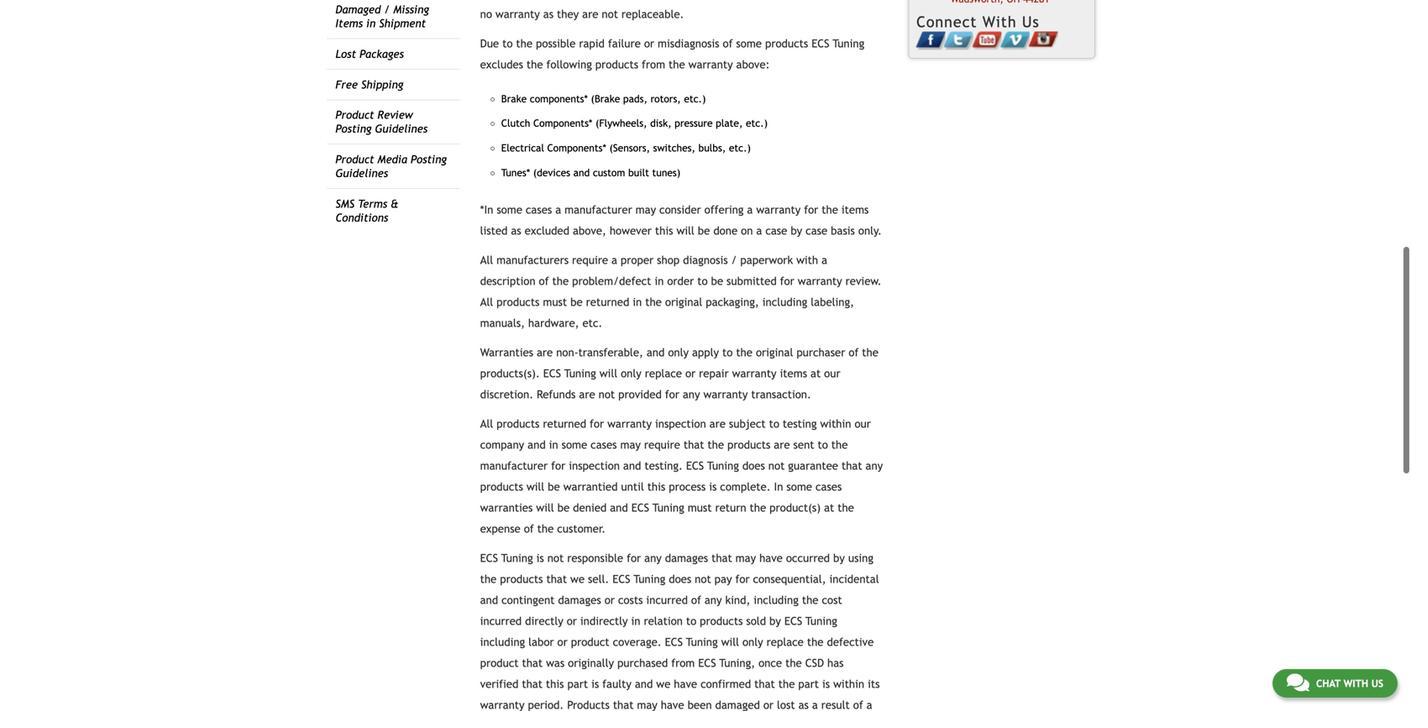Task type: vqa. For each thing, say whether or not it's contained in the screenshot.
5 on the top of page
no



Task type: describe. For each thing, give the bounding box(es) containing it.
tuning inside due to the possible rapid failure or misdiagnosis of some products ecs tuning excludes the following products from the warranty above:
[[833, 37, 865, 50]]

1 horizontal spatial we
[[657, 678, 671, 691]]

*in
[[480, 203, 494, 216]]

connect with us
[[917, 13, 1040, 31]]

may up kind,
[[736, 552, 756, 565]]

from inside due to the possible rapid failure or misdiagnosis of some products ecs tuning excludes the following products from the warranty above:
[[642, 58, 666, 71]]

or left costs
[[605, 594, 615, 607]]

any inside all products returned for warranty inspection are subject to testing within our company and in some cases may require that the products are sent to the manufacturer for inspection and testing. ecs tuning does not guarantee that any products will be warrantied until this process is complete. in some cases warranties will be denied and ecs tuning must return the product(s) at the expense of the customer.
[[866, 459, 883, 473]]

products down subject
[[728, 438, 771, 451]]

originally
[[568, 657, 614, 670]]

only inside 'ecs tuning is not responsible for any damages that may have occurred by using the products that we sell. ecs tuning does not pay for consequential, incidental and contingent damages or costs incurred of any kind, including the cost incurred directly or indirectly in relation to products sold by ecs tuning including labor or product coverage. ecs tuning will only replace the defective product that was originally purchased from ecs tuning, once the csd has verified that this part is faulty and we have confirmed that the part is within its warranty period. products that may have been damaged or lost as a resu'
[[743, 636, 764, 649]]

in inside 'ecs tuning is not responsible for any damages that may have occurred by using the products that we sell. ecs tuning does not pay for consequential, incidental and contingent damages or costs incurred of any kind, including the cost incurred directly or indirectly in relation to products sold by ecs tuning including labor or product coverage. ecs tuning will only replace the defective product that was originally purchased from ecs tuning, once the csd has verified that this part is faulty and we have confirmed that the part is within its warranty period. products that may have been damaged or lost as a resu'
[[632, 615, 641, 628]]

1 part from the left
[[568, 678, 588, 691]]

all manufacturers require a proper shop diagnosis / paperwork with a description of the problem/defect in order to be submitted for warranty review. all products must be returned in the original packaging, including labeling, manuals, hardware, etc.
[[480, 254, 882, 330]]

product media posting guidelines
[[336, 153, 447, 180]]

require inside all manufacturers require a proper shop diagnosis / paperwork with a description of the problem/defect in order to be submitted for warranty review. all products must be returned in the original packaging, including labeling, manuals, hardware, etc.
[[572, 254, 608, 267]]

above,
[[573, 224, 607, 237]]

of inside all manufacturers require a proper shop diagnosis / paperwork with a description of the problem/defect in order to be submitted for warranty review. all products must be returned in the original packaging, including labeling, manuals, hardware, etc.
[[539, 275, 549, 288]]

defective
[[827, 636, 874, 649]]

must inside all manufacturers require a proper shop diagnosis / paperwork with a description of the problem/defect in order to be submitted for warranty review. all products must be returned in the original packaging, including labeling, manuals, hardware, etc.
[[543, 296, 567, 309]]

products inside all manufacturers require a proper shop diagnosis / paperwork with a description of the problem/defect in order to be submitted for warranty review. all products must be returned in the original packaging, including labeling, manuals, hardware, etc.
[[497, 296, 540, 309]]

of inside warranties are non-transferable, and only apply to the original purchaser of the products(s). ecs tuning will only replace or repair warranty items at our discretion. refunds are not provided for any warranty transaction.
[[849, 346, 859, 359]]

2 all from the top
[[480, 296, 493, 309]]

be left denied at left bottom
[[558, 502, 570, 515]]

1 vertical spatial by
[[834, 552, 845, 565]]

damaged / missing items in shipment link
[[336, 3, 429, 30]]

to left testing
[[769, 417, 780, 430]]

tuning inside warranties are non-transferable, and only apply to the original purchaser of the products(s). ecs tuning will only replace or repair warranty items at our discretion. refunds are not provided for any warranty transaction.
[[565, 367, 596, 380]]

free
[[336, 78, 358, 91]]

2 vertical spatial including
[[480, 636, 525, 649]]

will up warranties
[[527, 480, 545, 494]]

terms
[[358, 198, 387, 211]]

us for chat with us
[[1372, 678, 1384, 690]]

or right "labor"
[[558, 636, 568, 649]]

the left csd
[[786, 657, 802, 670]]

failure
[[608, 37, 641, 50]]

the right the apply
[[736, 346, 753, 359]]

at inside warranties are non-transferable, and only apply to the original purchaser of the products(s). ecs tuning will only replace or repair warranty items at our discretion. refunds are not provided for any warranty transaction.
[[811, 367, 821, 380]]

as inside *in some cases a manufacturer may consider offering a warranty for the items listed as excluded above, however this will be done on a case by case basis only.
[[511, 224, 522, 237]]

misdiagnosis
[[658, 37, 720, 50]]

free shipping link
[[336, 78, 404, 91]]

with
[[983, 13, 1017, 31]]

directly
[[525, 615, 564, 628]]

1 case from the left
[[766, 224, 788, 237]]

with inside all manufacturers require a proper shop diagnosis / paperwork with a description of the problem/defect in order to be submitted for warranty review. all products must be returned in the original packaging, including labeling, manuals, hardware, etc.
[[797, 254, 819, 267]]

components* for electrical
[[548, 142, 607, 154]]

warranty inside all products returned for warranty inspection are subject to testing within our company and in some cases may require that the products are sent to the manufacturer for inspection and testing. ecs tuning does not guarantee that any products will be warrantied until this process is complete. in some cases warranties will be denied and ecs tuning must return the product(s) at the expense of the customer.
[[608, 417, 652, 430]]

product(s)
[[770, 502, 821, 515]]

at inside all products returned for warranty inspection are subject to testing within our company and in some cases may require that the products are sent to the manufacturer for inspection and testing. ecs tuning does not guarantee that any products will be warrantied until this process is complete. in some cases warranties will be denied and ecs tuning must return the product(s) at the expense of the customer.
[[824, 502, 835, 515]]

returned inside all products returned for warranty inspection are subject to testing within our company and in some cases may require that the products are sent to the manufacturer for inspection and testing. ecs tuning does not guarantee that any products will be warrantied until this process is complete. in some cases warranties will be denied and ecs tuning must return the product(s) at the expense of the customer.
[[543, 417, 587, 430]]

is inside all products returned for warranty inspection are subject to testing within our company and in some cases may require that the products are sent to the manufacturer for inspection and testing. ecs tuning does not guarantee that any products will be warrantied until this process is complete. in some cases warranties will be denied and ecs tuning must return the product(s) at the expense of the customer.
[[709, 480, 717, 494]]

apply
[[692, 346, 719, 359]]

of inside due to the possible rapid failure or misdiagnosis of some products ecs tuning excludes the following products from the warranty above:
[[723, 37, 733, 50]]

free shipping
[[336, 78, 404, 91]]

products down failure
[[596, 58, 639, 71]]

some right in
[[787, 480, 813, 494]]

0 horizontal spatial damages
[[558, 594, 601, 607]]

may inside all products returned for warranty inspection are subject to testing within our company and in some cases may require that the products are sent to the manufacturer for inspection and testing. ecs tuning does not guarantee that any products will be warrantied until this process is complete. in some cases warranties will be denied and ecs tuning must return the product(s) at the expense of the customer.
[[621, 438, 641, 451]]

for inside all manufacturers require a proper shop diagnosis / paperwork with a description of the problem/defect in order to be submitted for warranty review. all products must be returned in the original packaging, including labeling, manuals, hardware, etc.
[[780, 275, 795, 288]]

disk,
[[651, 117, 672, 129]]

product review posting guidelines
[[336, 109, 428, 135]]

items
[[336, 17, 363, 30]]

2 vertical spatial have
[[661, 699, 685, 712]]

shipping
[[361, 78, 404, 91]]

may down purchased
[[637, 699, 658, 712]]

warrantied
[[564, 480, 618, 494]]

and inside warranties are non-transferable, and only apply to the original purchaser of the products(s). ecs tuning will only replace or repair warranty items at our discretion. refunds are not provided for any warranty transaction.
[[647, 346, 665, 359]]

0 vertical spatial damages
[[665, 552, 709, 565]]

a up problem/defect
[[612, 254, 618, 267]]

in
[[774, 480, 784, 494]]

posting for product review posting guidelines
[[336, 122, 372, 135]]

provided
[[619, 388, 662, 401]]

possible
[[536, 37, 576, 50]]

that down faulty
[[613, 699, 634, 712]]

comments image
[[1287, 673, 1310, 693]]

to inside due to the possible rapid failure or misdiagnosis of some products ecs tuning excludes the following products from the warranty above:
[[503, 37, 513, 50]]

2 horizontal spatial cases
[[816, 480, 842, 494]]

returned inside all manufacturers require a proper shop diagnosis / paperwork with a description of the problem/defect in order to be submitted for warranty review. all products must be returned in the original packaging, including labeling, manuals, hardware, etc.
[[586, 296, 630, 309]]

the up lost
[[779, 678, 795, 691]]

all products returned for warranty inspection are subject to testing within our company and in some cases may require that the products are sent to the manufacturer for inspection and testing. ecs tuning does not guarantee that any products will be warrantied until this process is complete. in some cases warranties will be denied and ecs tuning must return the product(s) at the expense of the customer.
[[480, 417, 883, 536]]

a inside 'ecs tuning is not responsible for any damages that may have occurred by using the products that we sell. ecs tuning does not pay for consequential, incidental and contingent damages or costs incurred of any kind, including the cost incurred directly or indirectly in relation to products sold by ecs tuning including labor or product coverage. ecs tuning will only replace the defective product that was originally purchased from ecs tuning, once the csd has verified that this part is faulty and we have confirmed that the part is within its warranty period. products that may have been damaged or lost as a resu'
[[813, 699, 818, 712]]

sms terms & conditions
[[336, 198, 399, 224]]

coverage.
[[613, 636, 662, 649]]

media
[[378, 153, 408, 166]]

and left custom
[[574, 167, 590, 179]]

etc.) for electrical components* (sensors, switches, bulbs, etc.)
[[729, 142, 751, 154]]

brake
[[502, 93, 527, 104]]

be down diagnosis
[[711, 275, 724, 288]]

ecs inside warranties are non-transferable, and only apply to the original purchaser of the products(s). ecs tuning will only replace or repair warranty items at our discretion. refunds are not provided for any warranty transaction.
[[543, 367, 561, 380]]

will inside warranties are non-transferable, and only apply to the original purchaser of the products(s). ecs tuning will only replace or repair warranty items at our discretion. refunds are not provided for any warranty transaction.
[[600, 367, 618, 380]]

must inside all products returned for warranty inspection are subject to testing within our company and in some cases may require that the products are sent to the manufacturer for inspection and testing. ecs tuning does not guarantee that any products will be warrantied until this process is complete. in some cases warranties will be denied and ecs tuning must return the product(s) at the expense of the customer.
[[688, 502, 712, 515]]

paperwork
[[741, 254, 793, 267]]

not left pay
[[695, 573, 712, 586]]

our inside all products returned for warranty inspection are subject to testing within our company and in some cases may require that the products are sent to the manufacturer for inspection and testing. ecs tuning does not guarantee that any products will be warrantied until this process is complete. in some cases warranties will be denied and ecs tuning must return the product(s) at the expense of the customer.
[[855, 417, 871, 430]]

posting for product media posting guidelines
[[411, 153, 447, 166]]

lost packages link
[[336, 47, 404, 60]]

some inside due to the possible rapid failure or misdiagnosis of some products ecs tuning excludes the following products from the warranty above:
[[737, 37, 762, 50]]

be inside *in some cases a manufacturer may consider offering a warranty for the items listed as excluded above, however this will be done on a case by case basis only.
[[698, 224, 710, 237]]

costs
[[618, 594, 643, 607]]

original inside warranties are non-transferable, and only apply to the original purchaser of the products(s). ecs tuning will only replace or repair warranty items at our discretion. refunds are not provided for any warranty transaction.
[[756, 346, 794, 359]]

customer.
[[557, 523, 606, 536]]

the down complete.
[[750, 502, 767, 515]]

the down shop
[[646, 296, 662, 309]]

product for product media posting guidelines
[[336, 153, 374, 166]]

to right sent in the right bottom of the page
[[818, 438, 828, 451]]

occurred
[[786, 552, 830, 565]]

warranty inside *in some cases a manufacturer may consider offering a warranty for the items listed as excluded above, however this will be done on a case by case basis only.
[[757, 203, 801, 216]]

once
[[759, 657, 783, 670]]

any right the responsible
[[645, 552, 662, 565]]

damaged
[[336, 3, 381, 16]]

review.
[[846, 275, 882, 288]]

using
[[849, 552, 874, 565]]

warranty inside 'ecs tuning is not responsible for any damages that may have occurred by using the products that we sell. ecs tuning does not pay for consequential, incidental and contingent damages or costs incurred of any kind, including the cost incurred directly or indirectly in relation to products sold by ecs tuning including labor or product coverage. ecs tuning will only replace the defective product that was originally purchased from ecs tuning, once the csd has verified that this part is faulty and we have confirmed that the part is within its warranty period. products that may have been damaged or lost as a resu'
[[480, 699, 525, 712]]

product media posting guidelines link
[[336, 153, 447, 180]]

replace inside 'ecs tuning is not responsible for any damages that may have occurred by using the products that we sell. ecs tuning does not pay for consequential, incidental and contingent damages or costs incurred of any kind, including the cost incurred directly or indirectly in relation to products sold by ecs tuning including labor or product coverage. ecs tuning will only replace the defective product that was originally purchased from ecs tuning, once the csd has verified that this part is faulty and we have confirmed that the part is within its warranty period. products that may have been damaged or lost as a resu'
[[767, 636, 804, 649]]

the right purchaser
[[862, 346, 879, 359]]

is down the originally
[[592, 678, 599, 691]]

offering
[[705, 203, 744, 216]]

that down "labor"
[[522, 657, 543, 670]]

in left order
[[655, 275, 664, 288]]

products(s).
[[480, 367, 540, 380]]

a up on
[[747, 203, 753, 216]]

the left customer.
[[538, 523, 554, 536]]

products up company
[[497, 417, 540, 430]]

the down possible
[[527, 58, 543, 71]]

in inside all products returned for warranty inspection are subject to testing within our company and in some cases may require that the products are sent to the manufacturer for inspection and testing. ecs tuning does not guarantee that any products will be warrantied until this process is complete. in some cases warranties will be denied and ecs tuning must return the product(s) at the expense of the customer.
[[549, 438, 559, 451]]

require inside all products returned for warranty inspection are subject to testing within our company and in some cases may require that the products are sent to the manufacturer for inspection and testing. ecs tuning does not guarantee that any products will be warrantied until this process is complete. in some cases warranties will be denied and ecs tuning must return the product(s) at the expense of the customer.
[[644, 438, 681, 451]]

built
[[629, 167, 650, 179]]

etc.) for brake components* (brake pads, rotors, etc.)
[[684, 93, 706, 104]]

due
[[480, 37, 499, 50]]

of inside 'ecs tuning is not responsible for any damages that may have occurred by using the products that we sell. ecs tuning does not pay for consequential, incidental and contingent damages or costs incurred of any kind, including the cost incurred directly or indirectly in relation to products sold by ecs tuning including labor or product coverage. ecs tuning will only replace the defective product that was originally purchased from ecs tuning, once the csd has verified that this part is faulty and we have confirmed that the part is within its warranty period. products that may have been damaged or lost as a resu'
[[692, 594, 702, 607]]

pay
[[715, 573, 732, 586]]

and down purchased
[[635, 678, 653, 691]]

in inside damaged / missing items in shipment
[[366, 17, 376, 30]]

that right "guarantee"
[[842, 459, 863, 473]]

sell.
[[588, 573, 609, 586]]

diagnosis
[[683, 254, 728, 267]]

that down once
[[755, 678, 776, 691]]

warranties
[[480, 502, 533, 515]]

are left non-
[[537, 346, 553, 359]]

warranty inside all manufacturers require a proper shop diagnosis / paperwork with a description of the problem/defect in order to be submitted for warranty review. all products must be returned in the original packaging, including labeling, manuals, hardware, etc.
[[798, 275, 843, 288]]

some inside *in some cases a manufacturer may consider offering a warranty for the items listed as excluded above, however this will be done on a case by case basis only.
[[497, 203, 523, 216]]

any down pay
[[705, 594, 722, 607]]

purchaser
[[797, 346, 846, 359]]

0 vertical spatial have
[[760, 552, 783, 565]]

product for product review posting guidelines
[[336, 109, 374, 122]]

warranties are non-transferable, and only apply to the original purchaser of the products(s). ecs tuning will only replace or repair warranty items at our discretion. refunds are not provided for any warranty transaction.
[[480, 346, 879, 401]]

the left cost on the right
[[802, 594, 819, 607]]

relation
[[644, 615, 683, 628]]

does inside 'ecs tuning is not responsible for any damages that may have occurred by using the products that we sell. ecs tuning does not pay for consequential, incidental and contingent damages or costs incurred of any kind, including the cost incurred directly or indirectly in relation to products sold by ecs tuning including labor or product coverage. ecs tuning will only replace the defective product that was originally purchased from ecs tuning, once the csd has verified that this part is faulty and we have confirmed that the part is within its warranty period. products that may have been damaged or lost as a resu'
[[669, 573, 692, 586]]

and up until on the bottom left of the page
[[623, 459, 642, 473]]

1 vertical spatial only
[[621, 367, 642, 380]]

testing.
[[645, 459, 683, 473]]

the inside *in some cases a manufacturer may consider offering a warranty for the items listed as excluded above, however this will be done on a case by case basis only.
[[822, 203, 839, 216]]

sms terms & conditions link
[[336, 198, 399, 224]]

period.
[[528, 699, 564, 712]]

does inside all products returned for warranty inspection are subject to testing within our company and in some cases may require that the products are sent to the manufacturer for inspection and testing. ecs tuning does not guarantee that any products will be warrantied until this process is complete. in some cases warranties will be denied and ecs tuning must return the product(s) at the expense of the customer.
[[743, 459, 765, 473]]

csd
[[806, 657, 824, 670]]

only.
[[859, 224, 882, 237]]

not down customer.
[[548, 552, 564, 565]]

chat with us
[[1317, 678, 1384, 690]]

lost
[[777, 699, 796, 712]]

indirectly
[[581, 615, 628, 628]]

warranty up transaction.
[[733, 367, 777, 380]]

may inside *in some cases a manufacturer may consider offering a warranty for the items listed as excluded above, however this will be done on a case by case basis only.
[[636, 203, 656, 216]]

2 part from the left
[[799, 678, 819, 691]]

packages
[[360, 47, 404, 60]]

damaged / missing items in shipment
[[336, 3, 429, 30]]

the down expense
[[480, 573, 497, 586]]

consequential,
[[753, 573, 827, 586]]

0 vertical spatial we
[[571, 573, 585, 586]]

clutch components* (flywheels, disk, pressure plate, etc.)
[[502, 117, 768, 129]]

or right directly
[[567, 615, 577, 628]]

original inside all manufacturers require a proper shop diagnosis / paperwork with a description of the problem/defect in order to be submitted for warranty review. all products must be returned in the original packaging, including labeling, manuals, hardware, etc.
[[665, 296, 703, 309]]

the up "guarantee"
[[832, 438, 848, 451]]

cost
[[822, 594, 843, 607]]

be up etc.
[[571, 296, 583, 309]]

and right company
[[528, 438, 546, 451]]

(flywheels,
[[596, 117, 648, 129]]

as inside 'ecs tuning is not responsible for any damages that may have occurred by using the products that we sell. ecs tuning does not pay for consequential, incidental and contingent damages or costs incurred of any kind, including the cost incurred directly or indirectly in relation to products sold by ecs tuning including labor or product coverage. ecs tuning will only replace the defective product that was originally purchased from ecs tuning, once the csd has verified that this part is faulty and we have confirmed that the part is within its warranty period. products that may have been damaged or lost as a resu'
[[799, 699, 809, 712]]

that up the period.
[[522, 678, 543, 691]]

our inside warranties are non-transferable, and only apply to the original purchaser of the products(s). ecs tuning will only replace or repair warranty items at our discretion. refunds are not provided for any warranty transaction.
[[825, 367, 841, 380]]

guidelines for review
[[375, 122, 428, 135]]

tunes)
[[653, 167, 681, 179]]

that up process
[[684, 438, 705, 451]]

basis
[[831, 224, 855, 237]]

missing
[[394, 3, 429, 16]]

*in some cases a manufacturer may consider offering a warranty for the items listed as excluded above, however this will be done on a case by case basis only.
[[480, 203, 882, 237]]

are right the refunds
[[579, 388, 596, 401]]

2 vertical spatial by
[[770, 615, 781, 628]]

2 case from the left
[[806, 224, 828, 237]]

the down manufacturers
[[553, 275, 569, 288]]

a up labeling,
[[822, 254, 828, 267]]

will inside *in some cases a manufacturer may consider offering a warranty for the items listed as excluded above, however this will be done on a case by case basis only.
[[677, 224, 695, 237]]

lost
[[336, 47, 356, 60]]

or left lost
[[764, 699, 774, 712]]

products up warranties
[[480, 480, 523, 494]]

the down the misdiagnosis
[[669, 58, 685, 71]]

been
[[688, 699, 712, 712]]

1 vertical spatial including
[[754, 594, 799, 607]]



Task type: locate. For each thing, give the bounding box(es) containing it.
chat
[[1317, 678, 1341, 690]]

damaged
[[716, 699, 760, 712]]

does
[[743, 459, 765, 473], [669, 573, 692, 586]]

us
[[1023, 13, 1040, 31], [1372, 678, 1384, 690]]

/ up submitted
[[732, 254, 737, 267]]

0 horizontal spatial case
[[766, 224, 788, 237]]

as right lost
[[799, 699, 809, 712]]

1 vertical spatial replace
[[767, 636, 804, 649]]

1 horizontal spatial does
[[743, 459, 765, 473]]

0 horizontal spatial posting
[[336, 122, 372, 135]]

1 vertical spatial incurred
[[480, 615, 522, 628]]

1 vertical spatial does
[[669, 573, 692, 586]]

0 vertical spatial components*
[[534, 117, 593, 129]]

1 horizontal spatial only
[[668, 346, 689, 359]]

posting inside product review posting guidelines
[[336, 122, 372, 135]]

in
[[366, 17, 376, 30], [655, 275, 664, 288], [633, 296, 642, 309], [549, 438, 559, 451], [632, 615, 641, 628]]

ecs tuning is not responsible for any damages that may have occurred by using the products that we sell. ecs tuning does not pay for consequential, incidental and contingent damages or costs incurred of any kind, including the cost incurred directly or indirectly in relation to products sold by ecs tuning including labor or product coverage. ecs tuning will only replace the defective product that was originally purchased from ecs tuning, once the csd has verified that this part is faulty and we have confirmed that the part is within its warranty period. products that may have been damaged or lost as a resu
[[480, 552, 880, 712]]

1 horizontal spatial part
[[799, 678, 819, 691]]

that up "contingent"
[[547, 573, 567, 586]]

or left repair
[[686, 367, 696, 380]]

0 vertical spatial only
[[668, 346, 689, 359]]

returned down problem/defect
[[586, 296, 630, 309]]

product up the originally
[[571, 636, 610, 649]]

not inside warranties are non-transferable, and only apply to the original purchaser of the products(s). ecs tuning will only replace or repair warranty items at our discretion. refunds are not provided for any warranty transaction.
[[599, 388, 615, 401]]

0 horizontal spatial with
[[797, 254, 819, 267]]

0 horizontal spatial product
[[480, 657, 519, 670]]

0 vertical spatial with
[[797, 254, 819, 267]]

1 vertical spatial we
[[657, 678, 671, 691]]

product up verified
[[480, 657, 519, 670]]

product inside product review posting guidelines
[[336, 109, 374, 122]]

a up excluded
[[556, 203, 562, 216]]

items inside warranties are non-transferable, and only apply to the original purchaser of the products(s). ecs tuning will only replace or repair warranty items at our discretion. refunds are not provided for any warranty transaction.
[[780, 367, 808, 380]]

may up until on the bottom left of the page
[[621, 438, 641, 451]]

is down has
[[823, 678, 830, 691]]

faulty
[[603, 678, 632, 691]]

to right 'due'
[[503, 37, 513, 50]]

0 horizontal spatial at
[[811, 367, 821, 380]]

warranty up labeling,
[[798, 275, 843, 288]]

and left "contingent"
[[480, 594, 498, 607]]

0 horizontal spatial by
[[770, 615, 781, 628]]

guidelines inside 'product media posting guidelines'
[[336, 167, 388, 180]]

problem/defect
[[572, 275, 652, 288]]

manufacturer inside all products returned for warranty inspection are subject to testing within our company and in some cases may require that the products are sent to the manufacturer for inspection and testing. ecs tuning does not guarantee that any products will be warrantied until this process is complete. in some cases warranties will be denied and ecs tuning must return the product(s) at the expense of the customer.
[[480, 459, 548, 473]]

0 vertical spatial our
[[825, 367, 841, 380]]

0 vertical spatial returned
[[586, 296, 630, 309]]

0 horizontal spatial require
[[572, 254, 608, 267]]

only
[[668, 346, 689, 359], [621, 367, 642, 380], [743, 636, 764, 649]]

1 vertical spatial damages
[[558, 594, 601, 607]]

pads,
[[623, 93, 648, 104]]

replace
[[645, 367, 682, 380], [767, 636, 804, 649]]

all for all manufacturers require a proper shop diagnosis / paperwork with a description of the problem/defect in order to be submitted for warranty review. all products must be returned in the original packaging, including labeling, manuals, hardware, etc.
[[480, 254, 493, 267]]

2 vertical spatial only
[[743, 636, 764, 649]]

products down 'description' on the left top of page
[[497, 296, 540, 309]]

within inside all products returned for warranty inspection are subject to testing within our company and in some cases may require that the products are sent to the manufacturer for inspection and testing. ecs tuning does not guarantee that any products will be warrantied until this process is complete. in some cases warranties will be denied and ecs tuning must return the product(s) at the expense of the customer.
[[821, 417, 852, 430]]

has
[[828, 657, 844, 670]]

1 horizontal spatial product
[[571, 636, 610, 649]]

of left kind,
[[692, 594, 702, 607]]

items up transaction.
[[780, 367, 808, 380]]

some up warrantied
[[562, 438, 588, 451]]

will inside 'ecs tuning is not responsible for any damages that may have occurred by using the products that we sell. ecs tuning does not pay for consequential, incidental and contingent damages or costs incurred of any kind, including the cost incurred directly or indirectly in relation to products sold by ecs tuning including labor or product coverage. ecs tuning will only replace the defective product that was originally purchased from ecs tuning, once the csd has verified that this part is faulty and we have confirmed that the part is within its warranty period. products that may have been damaged or lost as a resu'
[[722, 636, 740, 649]]

that up pay
[[712, 552, 733, 565]]

0 vertical spatial product
[[571, 636, 610, 649]]

/ inside damaged / missing items in shipment
[[384, 3, 390, 16]]

posting down free
[[336, 122, 372, 135]]

1 horizontal spatial items
[[842, 203, 869, 216]]

items inside *in some cases a manufacturer may consider offering a warranty for the items listed as excluded above, however this will be done on a case by case basis only.
[[842, 203, 869, 216]]

consider
[[660, 203, 701, 216]]

1 vertical spatial inspection
[[569, 459, 620, 473]]

sms
[[336, 198, 355, 211]]

ecs
[[812, 37, 830, 50], [543, 367, 561, 380], [686, 459, 704, 473], [632, 502, 650, 515], [480, 552, 498, 565], [613, 573, 631, 586], [785, 615, 803, 628], [665, 636, 683, 649], [699, 657, 716, 670]]

1 vertical spatial guidelines
[[336, 167, 388, 180]]

for inside *in some cases a manufacturer may consider offering a warranty for the items listed as excluded above, however this will be done on a case by case basis only.
[[804, 203, 819, 216]]

1 vertical spatial within
[[834, 678, 865, 691]]

0 horizontal spatial our
[[825, 367, 841, 380]]

product down free
[[336, 109, 374, 122]]

excludes
[[480, 58, 524, 71]]

due to the possible rapid failure or misdiagnosis of some products ecs tuning excludes the following products from the warranty above:
[[480, 37, 865, 71]]

/ inside all manufacturers require a proper shop diagnosis / paperwork with a description of the problem/defect in order to be submitted for warranty review. all products must be returned in the original packaging, including labeling, manuals, hardware, etc.
[[732, 254, 737, 267]]

by inside *in some cases a manufacturer may consider offering a warranty for the items listed as excluded above, however this will be done on a case by case basis only.
[[791, 224, 803, 237]]

part up products at bottom
[[568, 678, 588, 691]]

case right on
[[766, 224, 788, 237]]

0 horizontal spatial as
[[511, 224, 522, 237]]

0 vertical spatial replace
[[645, 367, 682, 380]]

inspection up warrantied
[[569, 459, 620, 473]]

warranty
[[689, 58, 733, 71], [757, 203, 801, 216], [798, 275, 843, 288], [733, 367, 777, 380], [704, 388, 748, 401], [608, 417, 652, 430], [480, 699, 525, 712]]

not inside all products returned for warranty inspection are subject to testing within our company and in some cases may require that the products are sent to the manufacturer for inspection and testing. ecs tuning does not guarantee that any products will be warrantied until this process is complete. in some cases warranties will be denied and ecs tuning must return the product(s) at the expense of the customer.
[[769, 459, 785, 473]]

not left provided
[[599, 388, 615, 401]]

0 vertical spatial require
[[572, 254, 608, 267]]

with right paperwork
[[797, 254, 819, 267]]

sold
[[747, 615, 766, 628]]

only left the apply
[[668, 346, 689, 359]]

from inside 'ecs tuning is not responsible for any damages that may have occurred by using the products that we sell. ecs tuning does not pay for consequential, incidental and contingent damages or costs incurred of any kind, including the cost incurred directly or indirectly in relation to products sold by ecs tuning including labor or product coverage. ecs tuning will only replace the defective product that was originally purchased from ecs tuning, once the csd has verified that this part is faulty and we have confirmed that the part is within its warranty period. products that may have been damaged or lost as a resu'
[[672, 657, 695, 670]]

0 vertical spatial from
[[642, 58, 666, 71]]

2 vertical spatial cases
[[816, 480, 842, 494]]

require down above,
[[572, 254, 608, 267]]

until
[[621, 480, 644, 494]]

2 vertical spatial etc.)
[[729, 142, 751, 154]]

0 vertical spatial including
[[763, 296, 808, 309]]

0 vertical spatial manufacturer
[[565, 203, 633, 216]]

0 horizontal spatial we
[[571, 573, 585, 586]]

with right chat
[[1344, 678, 1369, 690]]

will right warranties
[[536, 502, 554, 515]]

1 vertical spatial at
[[824, 502, 835, 515]]

to down diagnosis
[[698, 275, 708, 288]]

0 vertical spatial as
[[511, 224, 522, 237]]

0 vertical spatial does
[[743, 459, 765, 473]]

to
[[503, 37, 513, 50], [698, 275, 708, 288], [723, 346, 733, 359], [769, 417, 780, 430], [818, 438, 828, 451], [686, 615, 697, 628]]

all for all products returned for warranty inspection are subject to testing within our company and in some cases may require that the products are sent to the manufacturer for inspection and testing. ecs tuning does not guarantee that any products will be warrantied until this process is complete. in some cases warranties will be denied and ecs tuning must return the product(s) at the expense of the customer.
[[480, 417, 493, 430]]

incurred
[[647, 594, 688, 607], [480, 615, 522, 628]]

1 vertical spatial this
[[648, 480, 666, 494]]

this inside 'ecs tuning is not responsible for any damages that may have occurred by using the products that we sell. ecs tuning does not pay for consequential, incidental and contingent damages or costs incurred of any kind, including the cost incurred directly or indirectly in relation to products sold by ecs tuning including labor or product coverage. ecs tuning will only replace the defective product that was originally purchased from ecs tuning, once the csd has verified that this part is faulty and we have confirmed that the part is within its warranty period. products that may have been damaged or lost as a resu'
[[546, 678, 564, 691]]

from up rotors,
[[642, 58, 666, 71]]

0 horizontal spatial inspection
[[569, 459, 620, 473]]

replace inside warranties are non-transferable, and only apply to the original purchaser of the products(s). ecs tuning will only replace or repair warranty items at our discretion. refunds are not provided for any warranty transaction.
[[645, 367, 682, 380]]

be left done
[[698, 224, 710, 237]]

review
[[378, 109, 413, 122]]

bulbs,
[[699, 142, 726, 154]]

1 horizontal spatial damages
[[665, 552, 709, 565]]

1 vertical spatial etc.)
[[746, 117, 768, 129]]

we down purchased
[[657, 678, 671, 691]]

guidelines inside product review posting guidelines
[[375, 122, 428, 135]]

0 vertical spatial all
[[480, 254, 493, 267]]

1 horizontal spatial us
[[1372, 678, 1384, 690]]

/ up 'shipment'
[[384, 3, 390, 16]]

0 vertical spatial us
[[1023, 13, 1040, 31]]

any right "guarantee"
[[866, 459, 883, 473]]

for inside warranties are non-transferable, and only apply to the original purchaser of the products(s). ecs tuning will only replace or repair warranty items at our discretion. refunds are not provided for any warranty transaction.
[[665, 388, 680, 401]]

sent
[[794, 438, 815, 451]]

have
[[760, 552, 783, 565], [674, 678, 698, 691], [661, 699, 685, 712]]

electrical
[[502, 142, 544, 154]]

this
[[655, 224, 674, 237], [648, 480, 666, 494], [546, 678, 564, 691]]

0 horizontal spatial cases
[[526, 203, 552, 216]]

by right sold
[[770, 615, 781, 628]]

posting inside 'product media posting guidelines'
[[411, 153, 447, 166]]

components* for clutch
[[534, 117, 593, 129]]

2 horizontal spatial only
[[743, 636, 764, 649]]

is
[[709, 480, 717, 494], [537, 552, 544, 565], [592, 678, 599, 691], [823, 678, 830, 691]]

the up csd
[[807, 636, 824, 649]]

this down was
[[546, 678, 564, 691]]

1 horizontal spatial posting
[[411, 153, 447, 166]]

us for connect with us
[[1023, 13, 1040, 31]]

product left media
[[336, 153, 374, 166]]

1 horizontal spatial original
[[756, 346, 794, 359]]

company
[[480, 438, 525, 451]]

damages
[[665, 552, 709, 565], [558, 594, 601, 607]]

0 horizontal spatial us
[[1023, 13, 1040, 31]]

or right failure
[[644, 37, 655, 50]]

warranty down repair
[[704, 388, 748, 401]]

be left warrantied
[[548, 480, 560, 494]]

1 vertical spatial require
[[644, 438, 681, 451]]

a right on
[[757, 224, 763, 237]]

clutch
[[502, 117, 531, 129]]

all inside all products returned for warranty inspection are subject to testing within our company and in some cases may require that the products are sent to the manufacturer for inspection and testing. ecs tuning does not guarantee that any products will be warrantied until this process is complete. in some cases warranties will be denied and ecs tuning must return the product(s) at the expense of the customer.
[[480, 417, 493, 430]]

chat with us link
[[1273, 670, 1398, 698]]

this inside all products returned for warranty inspection are subject to testing within our company and in some cases may require that the products are sent to the manufacturer for inspection and testing. ecs tuning does not guarantee that any products will be warrantied until this process is complete. in some cases warranties will be denied and ecs tuning must return the product(s) at the expense of the customer.
[[648, 480, 666, 494]]

to inside all manufacturers require a proper shop diagnosis / paperwork with a description of the problem/defect in order to be submitted for warranty review. all products must be returned in the original packaging, including labeling, manuals, hardware, etc.
[[698, 275, 708, 288]]

products
[[567, 699, 610, 712]]

switches,
[[654, 142, 696, 154]]

of inside all products returned for warranty inspection are subject to testing within our company and in some cases may require that the products are sent to the manufacturer for inspection and testing. ecs tuning does not guarantee that any products will be warrantied until this process is complete. in some cases warranties will be denied and ecs tuning must return the product(s) at the expense of the customer.
[[524, 523, 534, 536]]

return
[[716, 502, 747, 515]]

we left sell.
[[571, 573, 585, 586]]

0 horizontal spatial does
[[669, 573, 692, 586]]

require up testing.
[[644, 438, 681, 451]]

1 product from the top
[[336, 109, 374, 122]]

some right *in
[[497, 203, 523, 216]]

the up excludes
[[516, 37, 533, 50]]

all up the manuals,
[[480, 296, 493, 309]]

1 horizontal spatial as
[[799, 699, 809, 712]]

1 vertical spatial as
[[799, 699, 809, 712]]

0 vertical spatial at
[[811, 367, 821, 380]]

with inside chat with us link
[[1344, 678, 1369, 690]]

does up complete.
[[743, 459, 765, 473]]

warranty inside due to the possible rapid failure or misdiagnosis of some products ecs tuning excludes the following products from the warranty above:
[[689, 58, 733, 71]]

1 horizontal spatial require
[[644, 438, 681, 451]]

2 vertical spatial this
[[546, 678, 564, 691]]

warranties
[[480, 346, 534, 359]]

0 vertical spatial inspection
[[655, 417, 707, 430]]

1 vertical spatial all
[[480, 296, 493, 309]]

connect
[[917, 13, 978, 31]]

2 product from the top
[[336, 153, 374, 166]]

1 vertical spatial us
[[1372, 678, 1384, 690]]

(devices
[[533, 167, 571, 179]]

some up "above:"
[[737, 37, 762, 50]]

non-
[[557, 346, 579, 359]]

0 vertical spatial incurred
[[647, 594, 688, 607]]

have up been
[[674, 678, 698, 691]]

1 vertical spatial /
[[732, 254, 737, 267]]

1 vertical spatial cases
[[591, 438, 617, 451]]

have up consequential,
[[760, 552, 783, 565]]

1 all from the top
[[480, 254, 493, 267]]

within right testing
[[821, 417, 852, 430]]

incurred down "contingent"
[[480, 615, 522, 628]]

must up hardware,
[[543, 296, 567, 309]]

including inside all manufacturers require a proper shop diagnosis / paperwork with a description of the problem/defect in order to be submitted for warranty review. all products must be returned in the original packaging, including labeling, manuals, hardware, etc.
[[763, 296, 808, 309]]

responsible
[[567, 552, 624, 565]]

products down kind,
[[700, 615, 743, 628]]

description
[[480, 275, 536, 288]]

verified
[[480, 678, 519, 691]]

guidelines for media
[[336, 167, 388, 180]]

cases
[[526, 203, 552, 216], [591, 438, 617, 451], [816, 480, 842, 494]]

labor
[[529, 636, 554, 649]]

however
[[610, 224, 652, 237]]

tuning,
[[720, 657, 756, 670]]

testing
[[783, 417, 817, 430]]

0 vertical spatial by
[[791, 224, 803, 237]]

products up "above:"
[[766, 37, 809, 50]]

1 horizontal spatial with
[[1344, 678, 1369, 690]]

1 vertical spatial components*
[[548, 142, 607, 154]]

ecs inside due to the possible rapid failure or misdiagnosis of some products ecs tuning excludes the following products from the warranty above:
[[812, 37, 830, 50]]

are left sent in the right bottom of the page
[[774, 438, 790, 451]]

confirmed
[[701, 678, 751, 691]]

purchased
[[618, 657, 668, 670]]

cases up warrantied
[[591, 438, 617, 451]]

this down 'consider'
[[655, 224, 674, 237]]

0 vertical spatial original
[[665, 296, 703, 309]]

was
[[546, 657, 565, 670]]

our
[[825, 367, 841, 380], [855, 417, 871, 430]]

tuning
[[833, 37, 865, 50], [565, 367, 596, 380], [708, 459, 739, 473], [653, 502, 685, 515], [502, 552, 533, 565], [634, 573, 666, 586], [806, 615, 838, 628], [686, 636, 718, 649]]

guidelines up terms
[[336, 167, 388, 180]]

hardware,
[[529, 317, 579, 330]]

1 horizontal spatial our
[[855, 417, 871, 430]]

listed
[[480, 224, 508, 237]]

1 vertical spatial returned
[[543, 417, 587, 430]]

0 vertical spatial must
[[543, 296, 567, 309]]

contingent
[[502, 594, 555, 607]]

1 vertical spatial original
[[756, 346, 794, 359]]

as right listed
[[511, 224, 522, 237]]

product inside 'product media posting guidelines'
[[336, 153, 374, 166]]

0 horizontal spatial incurred
[[480, 615, 522, 628]]

or inside warranties are non-transferable, and only apply to the original purchaser of the products(s). ecs tuning will only replace or repair warranty items at our discretion. refunds are not provided for any warranty transaction.
[[686, 367, 696, 380]]

(sensors,
[[610, 142, 650, 154]]

and down until on the bottom left of the page
[[610, 502, 628, 515]]

custom
[[593, 167, 626, 179]]

1 vertical spatial have
[[674, 678, 698, 691]]

part down csd
[[799, 678, 819, 691]]

the right product(s)
[[838, 502, 855, 515]]

to inside warranties are non-transferable, and only apply to the original purchaser of the products(s). ecs tuning will only replace or repair warranty items at our discretion. refunds are not provided for any warranty transaction.
[[723, 346, 733, 359]]

products up "contingent"
[[500, 573, 543, 586]]

this inside *in some cases a manufacturer may consider offering a warranty for the items listed as excluded above, however this will be done on a case by case basis only.
[[655, 224, 674, 237]]

2 horizontal spatial by
[[834, 552, 845, 565]]

our down purchaser
[[825, 367, 841, 380]]

the
[[516, 37, 533, 50], [527, 58, 543, 71], [669, 58, 685, 71], [822, 203, 839, 216], [553, 275, 569, 288], [646, 296, 662, 309], [736, 346, 753, 359], [862, 346, 879, 359], [708, 438, 724, 451], [832, 438, 848, 451], [750, 502, 767, 515], [838, 502, 855, 515], [538, 523, 554, 536], [480, 573, 497, 586], [802, 594, 819, 607], [807, 636, 824, 649], [786, 657, 802, 670], [779, 678, 795, 691]]

0 horizontal spatial manufacturer
[[480, 459, 548, 473]]

3 all from the top
[[480, 417, 493, 430]]

1 horizontal spatial incurred
[[647, 594, 688, 607]]

posting
[[336, 122, 372, 135], [411, 153, 447, 166]]

cases inside *in some cases a manufacturer may consider offering a warranty for the items listed as excluded above, however this will be done on a case by case basis only.
[[526, 203, 552, 216]]

within inside 'ecs tuning is not responsible for any damages that may have occurred by using the products that we sell. ecs tuning does not pay for consequential, incidental and contingent damages or costs incurred of any kind, including the cost incurred directly or indirectly in relation to products sold by ecs tuning including labor or product coverage. ecs tuning will only replace the defective product that was originally purchased from ecs tuning, once the csd has verified that this part is faulty and we have confirmed that the part is within its warranty period. products that may have been damaged or lost as a resu'
[[834, 678, 865, 691]]

1 horizontal spatial by
[[791, 224, 803, 237]]

electrical components* (sensors, switches, bulbs, etc.)
[[502, 142, 751, 154]]

in down the damaged
[[366, 17, 376, 30]]

0 horizontal spatial replace
[[645, 367, 682, 380]]

product
[[571, 636, 610, 649], [480, 657, 519, 670]]

any inside warranties are non-transferable, and only apply to the original purchaser of the products(s). ecs tuning will only replace or repair warranty items at our discretion. refunds are not provided for any warranty transaction.
[[683, 388, 700, 401]]

1 vertical spatial our
[[855, 417, 871, 430]]

0 vertical spatial posting
[[336, 122, 372, 135]]

0 vertical spatial within
[[821, 417, 852, 430]]

1 vertical spatial manufacturer
[[480, 459, 548, 473]]

are left subject
[[710, 417, 726, 430]]

tunes* (devices and custom built tunes)
[[502, 167, 681, 179]]

done
[[714, 224, 738, 237]]

the up complete.
[[708, 438, 724, 451]]

incidental
[[830, 573, 880, 586]]

our right testing
[[855, 417, 871, 430]]

submitted
[[727, 275, 777, 288]]

within down has
[[834, 678, 865, 691]]

brake components* (brake pads, rotors, etc.)
[[502, 93, 706, 104]]

returned
[[586, 296, 630, 309], [543, 417, 587, 430]]

1 vertical spatial posting
[[411, 153, 447, 166]]

is right process
[[709, 480, 717, 494]]

&
[[391, 198, 399, 211]]

by
[[791, 224, 803, 237], [834, 552, 845, 565], [770, 615, 781, 628]]

shipment
[[379, 17, 426, 30]]

expense
[[480, 523, 521, 536]]

manufacturer inside *in some cases a manufacturer may consider offering a warranty for the items listed as excluded above, however this will be done on a case by case basis only.
[[565, 203, 633, 216]]

at down purchaser
[[811, 367, 821, 380]]

0 horizontal spatial /
[[384, 3, 390, 16]]

complete.
[[720, 480, 771, 494]]

at right product(s)
[[824, 502, 835, 515]]

in down problem/defect
[[633, 296, 642, 309]]

in up coverage.
[[632, 615, 641, 628]]

order
[[668, 275, 694, 288]]

0 vertical spatial this
[[655, 224, 674, 237]]

is up "contingent"
[[537, 552, 544, 565]]

0 vertical spatial etc.)
[[684, 93, 706, 104]]

1 vertical spatial with
[[1344, 678, 1369, 690]]

or inside due to the possible rapid failure or misdiagnosis of some products ecs tuning excludes the following products from the warranty above:
[[644, 37, 655, 50]]

1 horizontal spatial case
[[806, 224, 828, 237]]

2 vertical spatial all
[[480, 417, 493, 430]]

transaction.
[[752, 388, 812, 401]]

1 horizontal spatial manufacturer
[[565, 203, 633, 216]]

etc.)
[[684, 93, 706, 104], [746, 117, 768, 129], [729, 142, 751, 154]]

by left using
[[834, 552, 845, 565]]

to inside 'ecs tuning is not responsible for any damages that may have occurred by using the products that we sell. ecs tuning does not pay for consequential, incidental and contingent damages or costs incurred of any kind, including the cost incurred directly or indirectly in relation to products sold by ecs tuning including labor or product coverage. ecs tuning will only replace the defective product that was originally purchased from ecs tuning, once the csd has verified that this part is faulty and we have confirmed that the part is within its warranty period. products that may have been damaged or lost as a resu'
[[686, 615, 697, 628]]

for
[[804, 203, 819, 216], [780, 275, 795, 288], [665, 388, 680, 401], [590, 417, 604, 430], [551, 459, 566, 473], [627, 552, 641, 565], [736, 573, 750, 586]]



